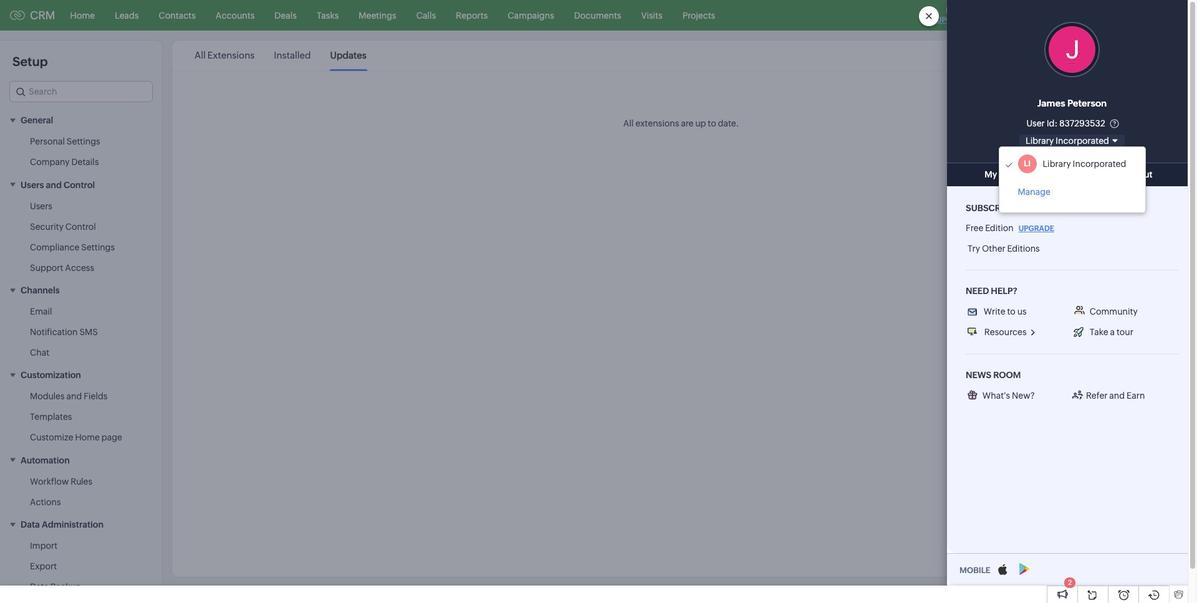 Task type: vqa. For each thing, say whether or not it's contained in the screenshot.
Meetings
yes



Task type: describe. For each thing, give the bounding box(es) containing it.
and for fields
[[66, 392, 82, 402]]

page
[[102, 433, 122, 443]]

documents link
[[564, 0, 632, 30]]

company
[[30, 157, 70, 167]]

library incorporated inside library incorporated field
[[1026, 136, 1110, 146]]

chat link
[[30, 347, 49, 359]]

write
[[984, 307, 1006, 317]]

calls link
[[407, 0, 446, 30]]

sms
[[79, 328, 98, 337]]

export
[[30, 562, 57, 572]]

li
[[1024, 159, 1031, 168]]

customize
[[30, 433, 73, 443]]

news
[[966, 370, 992, 380]]

us
[[1018, 307, 1027, 317]]

security control link
[[30, 221, 96, 233]]

all for all extensions are up to date.
[[624, 119, 634, 129]]

users and control region
[[0, 196, 162, 279]]

modules
[[30, 392, 65, 402]]

visits link
[[632, 0, 673, 30]]

customize home page link
[[30, 432, 122, 444]]

user id: 837293532
[[1027, 119, 1106, 129]]

users for users
[[30, 201, 52, 211]]

general button
[[0, 109, 162, 132]]

data administration region
[[0, 537, 162, 604]]

1 vertical spatial to
[[1008, 307, 1016, 317]]

projects link
[[673, 0, 726, 30]]

a
[[1111, 327, 1115, 337]]

data backup link
[[30, 581, 81, 594]]

control inside region
[[65, 222, 96, 232]]

deals
[[275, 10, 297, 20]]

customize home page
[[30, 433, 122, 443]]

control inside dropdown button
[[64, 180, 95, 190]]

details
[[71, 157, 99, 167]]

need
[[966, 286, 990, 296]]

projects
[[683, 10, 716, 20]]

security control
[[30, 222, 96, 232]]

upgrade
[[1019, 224, 1055, 233]]

backup
[[50, 583, 81, 593]]

peterson
[[1068, 98, 1107, 109]]

accounts
[[216, 10, 255, 20]]

free for free edition
[[966, 223, 984, 233]]

my account
[[985, 170, 1034, 180]]

settings for compliance settings
[[81, 242, 115, 252]]

compliance settings
[[30, 242, 115, 252]]

leads link
[[105, 0, 149, 30]]

james
[[1038, 98, 1066, 109]]

campaigns
[[508, 10, 554, 20]]

out
[[1138, 170, 1153, 180]]

setup
[[12, 54, 48, 69]]

sign out
[[1117, 170, 1153, 180]]

documents
[[574, 10, 622, 20]]

meetings
[[359, 10, 397, 20]]

help?
[[991, 286, 1018, 296]]

templates
[[30, 413, 72, 423]]

workflow rules link
[[30, 476, 92, 488]]

other
[[982, 244, 1006, 254]]

up
[[696, 119, 706, 129]]

templates link
[[30, 411, 72, 424]]

edition
[[986, 223, 1014, 233]]

chat
[[30, 348, 49, 358]]

upgrade link
[[1017, 223, 1057, 235]]

fields
[[84, 392, 108, 402]]

earn
[[1127, 391, 1146, 401]]

home link
[[60, 0, 105, 30]]

resources
[[985, 327, 1027, 337]]

library incorporated inside library incorporated option
[[1043, 159, 1127, 169]]

compliance
[[30, 242, 79, 252]]

leads
[[115, 10, 139, 20]]

support
[[30, 263, 63, 273]]

crm
[[30, 9, 55, 22]]

data for data backup
[[30, 583, 49, 593]]

take a tour link
[[1072, 327, 1136, 339]]

home inside customize home page link
[[75, 433, 100, 443]]

editions
[[1008, 244, 1040, 254]]

company details link
[[30, 156, 99, 169]]

refer
[[1087, 391, 1108, 401]]

automation button
[[0, 449, 162, 472]]

free for free
[[946, 6, 963, 15]]

modules and fields
[[30, 392, 108, 402]]

what's
[[983, 391, 1011, 401]]

reports
[[456, 10, 488, 20]]

try other editions
[[968, 244, 1040, 254]]

customization
[[21, 371, 81, 381]]

library inside library incorporated option
[[1043, 159, 1072, 169]]

837293532
[[1060, 119, 1106, 129]]

data administration
[[21, 520, 104, 530]]

channels region
[[0, 302, 162, 364]]

notification
[[30, 328, 78, 337]]

library incorporated option
[[1000, 150, 1146, 178]]



Task type: locate. For each thing, give the bounding box(es) containing it.
james peterson link
[[1038, 96, 1107, 111]]

all left the extensions
[[195, 50, 206, 61]]

control down details
[[64, 180, 95, 190]]

0 vertical spatial library incorporated
[[1026, 136, 1110, 146]]

1 vertical spatial incorporated
[[1073, 159, 1127, 169]]

library down library incorporated field
[[1043, 159, 1072, 169]]

1 horizontal spatial to
[[1008, 307, 1016, 317]]

1 vertical spatial data
[[30, 583, 49, 593]]

control
[[64, 180, 95, 190], [65, 222, 96, 232]]

deals link
[[265, 0, 307, 30]]

and for earn
[[1110, 391, 1125, 401]]

1 horizontal spatial and
[[66, 392, 82, 402]]

free upgrade
[[937, 6, 973, 24]]

id:
[[1047, 119, 1058, 129]]

0 vertical spatial control
[[64, 180, 95, 190]]

0 vertical spatial library
[[1026, 136, 1054, 146]]

calls
[[417, 10, 436, 20]]

0 vertical spatial home
[[70, 10, 95, 20]]

are
[[681, 119, 694, 129]]

and inside customization region
[[66, 392, 82, 402]]

automation
[[21, 456, 70, 466]]

meetings link
[[349, 0, 407, 30]]

personal
[[30, 137, 65, 147]]

community
[[1090, 307, 1138, 317]]

users up users link
[[21, 180, 44, 190]]

installed link
[[274, 41, 311, 70]]

users inside dropdown button
[[21, 180, 44, 190]]

and left fields
[[66, 392, 82, 402]]

0 vertical spatial to
[[708, 119, 717, 129]]

customization region
[[0, 387, 162, 449]]

2 horizontal spatial and
[[1110, 391, 1125, 401]]

upgrade
[[937, 16, 973, 24]]

actions link
[[30, 496, 61, 509]]

data up import at the left
[[21, 520, 40, 530]]

room
[[994, 370, 1021, 380]]

all extensions link
[[195, 41, 255, 70]]

data down export link
[[30, 583, 49, 593]]

1 vertical spatial all
[[624, 119, 634, 129]]

workflow rules
[[30, 477, 92, 487]]

free
[[946, 6, 963, 15], [966, 223, 984, 233]]

library down user
[[1026, 136, 1054, 146]]

home inside home link
[[70, 10, 95, 20]]

my account button
[[948, 163, 1073, 187]]

need help?
[[966, 286, 1018, 296]]

data inside region
[[30, 583, 49, 593]]

data backup
[[30, 583, 81, 593]]

library incorporated down user id: 837293532
[[1026, 136, 1110, 146]]

free up try
[[966, 223, 984, 233]]

sign out button
[[1073, 163, 1198, 187]]

new?
[[1012, 391, 1035, 401]]

incorporated inside field
[[1056, 136, 1110, 146]]

profile pic image
[[1045, 22, 1100, 77]]

try
[[968, 244, 981, 254]]

0 vertical spatial users
[[21, 180, 44, 190]]

to
[[708, 119, 717, 129], [1008, 307, 1016, 317]]

accounts link
[[206, 0, 265, 30]]

crm link
[[10, 9, 55, 22]]

to right up
[[708, 119, 717, 129]]

incorporated
[[1056, 136, 1110, 146], [1073, 159, 1127, 169]]

Library Incorporated field
[[999, 135, 1146, 147]]

0 horizontal spatial to
[[708, 119, 717, 129]]

settings inside "users and control" region
[[81, 242, 115, 252]]

campaigns link
[[498, 0, 564, 30]]

contacts
[[159, 10, 196, 20]]

import link
[[30, 540, 58, 553]]

1 vertical spatial free
[[966, 223, 984, 233]]

and down company
[[46, 180, 62, 190]]

0 vertical spatial settings
[[67, 137, 100, 147]]

free edition upgrade
[[966, 223, 1055, 233]]

0 horizontal spatial and
[[46, 180, 62, 190]]

library incorporated down library incorporated field
[[1043, 159, 1127, 169]]

all left extensions
[[624, 119, 634, 129]]

personal settings
[[30, 137, 100, 147]]

manage
[[1018, 187, 1051, 197]]

0 vertical spatial free
[[946, 6, 963, 15]]

users for users and control
[[21, 180, 44, 190]]

notification sms link
[[30, 326, 98, 339]]

0 horizontal spatial all
[[195, 50, 206, 61]]

sign
[[1117, 170, 1136, 180]]

actions
[[30, 498, 61, 508]]

and left earn
[[1110, 391, 1125, 401]]

channels button
[[0, 279, 162, 302]]

incorporated down 837293532
[[1056, 136, 1110, 146]]

all for all extensions
[[195, 50, 206, 61]]

administration
[[42, 520, 104, 530]]

library inside library incorporated field
[[1026, 136, 1054, 146]]

1 vertical spatial control
[[65, 222, 96, 232]]

free inside free upgrade
[[946, 6, 963, 15]]

0 vertical spatial all
[[195, 50, 206, 61]]

1 vertical spatial settings
[[81, 242, 115, 252]]

users inside region
[[30, 201, 52, 211]]

take
[[1090, 327, 1109, 337]]

email
[[30, 307, 52, 317]]

settings for personal settings
[[67, 137, 100, 147]]

automation region
[[0, 472, 162, 513]]

users
[[21, 180, 44, 190], [30, 201, 52, 211]]

date.
[[718, 119, 739, 129]]

incorporated inside option
[[1073, 159, 1127, 169]]

control up compliance settings
[[65, 222, 96, 232]]

users and control button
[[0, 173, 162, 196]]

subscription
[[966, 203, 1030, 213]]

visits
[[642, 10, 663, 20]]

company details
[[30, 157, 99, 167]]

notification sms
[[30, 328, 98, 337]]

general
[[21, 116, 53, 126]]

settings up details
[[67, 137, 100, 147]]

home
[[70, 10, 95, 20], [75, 433, 100, 443]]

0 vertical spatial data
[[21, 520, 40, 530]]

1 vertical spatial home
[[75, 433, 100, 443]]

users link
[[30, 200, 52, 213]]

access
[[65, 263, 94, 273]]

data inside dropdown button
[[21, 520, 40, 530]]

1 vertical spatial users
[[30, 201, 52, 211]]

installed
[[274, 50, 311, 61]]

incorporated up sign
[[1073, 159, 1127, 169]]

take a tour
[[1090, 327, 1134, 337]]

import
[[30, 541, 58, 551]]

extensions
[[636, 119, 680, 129]]

free up upgrade
[[946, 6, 963, 15]]

settings up access
[[81, 242, 115, 252]]

and inside dropdown button
[[46, 180, 62, 190]]

tasks
[[317, 10, 339, 20]]

0 horizontal spatial free
[[946, 6, 963, 15]]

0 vertical spatial incorporated
[[1056, 136, 1110, 146]]

1 horizontal spatial all
[[624, 119, 634, 129]]

rules
[[71, 477, 92, 487]]

data for data administration
[[21, 520, 40, 530]]

general region
[[0, 132, 162, 173]]

users and control
[[21, 180, 95, 190]]

and
[[46, 180, 62, 190], [1110, 391, 1125, 401], [66, 392, 82, 402]]

modules and fields link
[[30, 391, 108, 403]]

tasks link
[[307, 0, 349, 30]]

updates
[[330, 50, 367, 61]]

reports link
[[446, 0, 498, 30]]

settings
[[67, 137, 100, 147], [81, 242, 115, 252]]

1 vertical spatial library incorporated
[[1043, 159, 1127, 169]]

data administration button
[[0, 513, 162, 537]]

channels
[[21, 286, 60, 296]]

home right crm
[[70, 10, 95, 20]]

1 horizontal spatial free
[[966, 223, 984, 233]]

all extensions
[[195, 50, 255, 61]]

users up security
[[30, 201, 52, 211]]

1 vertical spatial library
[[1043, 159, 1072, 169]]

to left "us"
[[1008, 307, 1016, 317]]

write to us
[[984, 307, 1027, 317]]

home up automation dropdown button
[[75, 433, 100, 443]]

and for control
[[46, 180, 62, 190]]

library incorporated
[[1026, 136, 1110, 146], [1043, 159, 1127, 169]]

tour
[[1117, 327, 1134, 337]]

settings inside general region
[[67, 137, 100, 147]]

customization button
[[0, 364, 162, 387]]

news room
[[966, 370, 1021, 380]]



